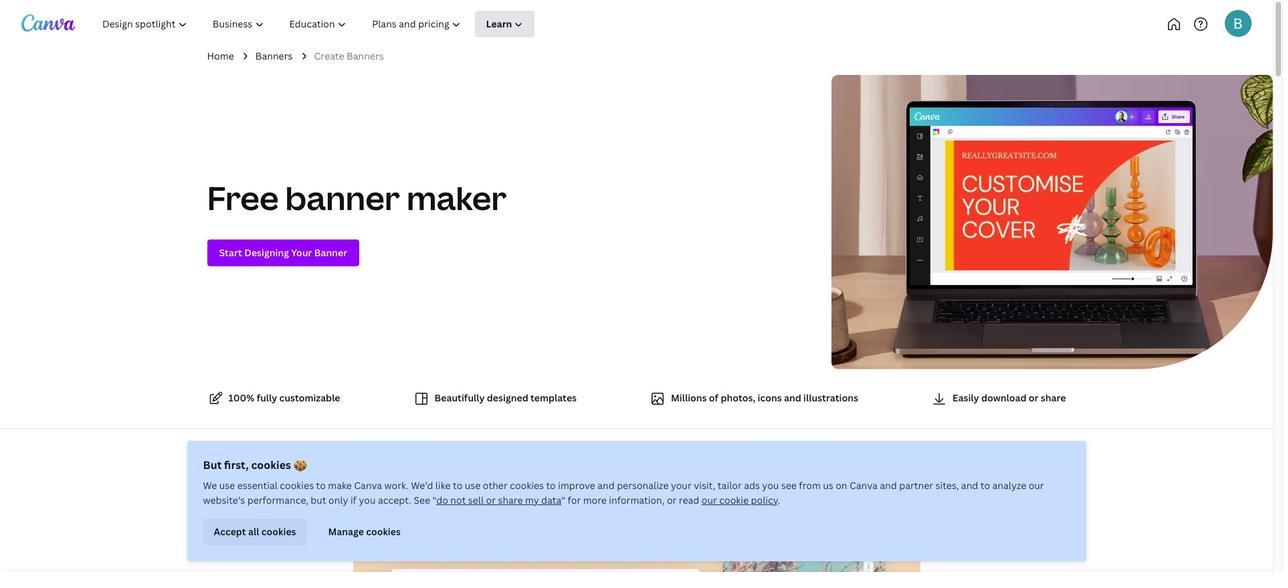 Task type: describe. For each thing, give the bounding box(es) containing it.
and right icons
[[784, 392, 802, 404]]

100% fully customizable
[[229, 392, 340, 404]]

100%
[[229, 392, 255, 404]]

and down sleek
[[880, 479, 897, 492]]

put
[[353, 462, 371, 477]]

like
[[436, 479, 451, 492]]

professional
[[375, 479, 439, 494]]

give
[[721, 462, 744, 477]]

banner inside put your brand front and center with canva's free online banner maker. give your social media profiles a sleek and professional look with a few clicks.
[[645, 462, 682, 477]]

3 to from the left
[[546, 479, 556, 492]]

free
[[207, 176, 279, 220]]

and up if on the left bottom of the page
[[353, 479, 373, 494]]

1 canva from the left
[[354, 479, 382, 492]]

top level navigation element
[[91, 11, 580, 37]]

photos,
[[721, 392, 756, 404]]

2 banners from the left
[[347, 50, 384, 62]]

but
[[203, 458, 222, 472]]

free
[[587, 462, 608, 477]]

tailor
[[718, 479, 742, 492]]

information,
[[609, 494, 665, 507]]

look
[[442, 479, 463, 494]]

all
[[248, 525, 259, 538]]

clicks.
[[521, 479, 552, 494]]

front
[[433, 462, 459, 477]]

and up do not sell or share my data " for more information, or read our cookie policy .
[[598, 479, 615, 492]]

few
[[499, 479, 518, 494]]

" inside the we use essential cookies to make canva work. we'd like to use other cookies to improve and personalize your visit, tailor ads you see from us on canva and partner sites, and to analyze our website's performance, but only if you accept. see "
[[433, 494, 436, 507]]

1 horizontal spatial share
[[1041, 392, 1066, 404]]

0 vertical spatial with
[[520, 462, 542, 477]]

cookies up essential
[[251, 458, 291, 472]]

see
[[414, 494, 430, 507]]

0 vertical spatial you
[[762, 479, 779, 492]]

do
[[436, 494, 448, 507]]

create banners
[[314, 50, 384, 62]]

profiles
[[839, 462, 878, 477]]

work.
[[384, 479, 409, 492]]

on
[[836, 479, 848, 492]]

read
[[679, 494, 700, 507]]

sites,
[[936, 479, 959, 492]]

manage cookies button
[[318, 519, 411, 545]]

personalize
[[617, 479, 669, 492]]

online
[[611, 462, 643, 477]]

website's
[[203, 494, 245, 507]]

0 horizontal spatial you
[[359, 494, 376, 507]]

0 vertical spatial a
[[881, 462, 887, 477]]

accept
[[214, 525, 246, 538]]

sell
[[468, 494, 484, 507]]

facebook cover image
[[945, 141, 1176, 270]]

and right front
[[462, 462, 481, 477]]

cookies inside button
[[366, 525, 401, 538]]

essential
[[237, 479, 278, 492]]

sleek
[[890, 462, 916, 477]]

do not sell or share my data " for more information, or read our cookie policy .
[[436, 494, 781, 507]]

see
[[781, 479, 797, 492]]

millions
[[671, 392, 707, 404]]

put your brand front and center with canva's free online banner maker. give your social media profiles a sleek and professional look with a few clicks.
[[353, 462, 916, 494]]

partner
[[899, 479, 934, 492]]

free banner maker
[[207, 176, 507, 220]]

1 vertical spatial with
[[466, 479, 488, 494]]

1 to from the left
[[316, 479, 326, 492]]

0 horizontal spatial a
[[491, 479, 497, 494]]

maker.
[[685, 462, 718, 477]]

cookie
[[720, 494, 749, 507]]

home link
[[207, 49, 234, 64]]

center
[[484, 462, 518, 477]]

4 to from the left
[[981, 479, 990, 492]]

performance,
[[247, 494, 308, 507]]

2 canva from the left
[[850, 479, 878, 492]]

download
[[982, 392, 1027, 404]]

my
[[525, 494, 539, 507]]

templates
[[531, 392, 577, 404]]

.
[[778, 494, 781, 507]]

1 banners from the left
[[255, 50, 293, 62]]

our cookie policy link
[[702, 494, 778, 507]]

beautifully
[[435, 392, 485, 404]]

accept all cookies
[[214, 525, 296, 538]]

our inside the we use essential cookies to make canva work. we'd like to use other cookies to improve and personalize your visit, tailor ads you see from us on canva and partner sites, and to analyze our website's performance, but only if you accept. see "
[[1029, 479, 1044, 492]]

accept all cookies button
[[203, 519, 307, 545]]

create
[[314, 50, 344, 62]]

we use essential cookies to make canva work. we'd like to use other cookies to improve and personalize your visit, tailor ads you see from us on canva and partner sites, and to analyze our website's performance, but only if you accept. see "
[[203, 479, 1044, 507]]

your inside the we use essential cookies to make canva work. we'd like to use other cookies to improve and personalize your visit, tailor ads you see from us on canva and partner sites, and to analyze our website's performance, but only if you accept. see "
[[671, 479, 692, 492]]

accept.
[[378, 494, 412, 507]]



Task type: locate. For each thing, give the bounding box(es) containing it.
not
[[451, 494, 466, 507]]

your up "ads"
[[746, 462, 770, 477]]

0 horizontal spatial your
[[373, 462, 397, 477]]

maker
[[407, 176, 507, 220]]

but
[[311, 494, 326, 507]]

canva down put
[[354, 479, 382, 492]]

1 horizontal spatial or
[[667, 494, 677, 507]]

other
[[483, 479, 508, 492]]

0 vertical spatial our
[[1029, 479, 1044, 492]]

a
[[881, 462, 887, 477], [491, 479, 497, 494]]

or
[[1029, 392, 1039, 404], [486, 494, 496, 507], [667, 494, 677, 507]]

1 horizontal spatial canva
[[850, 479, 878, 492]]

2 " from the left
[[562, 494, 566, 507]]

1 horizontal spatial banners
[[347, 50, 384, 62]]

improve
[[558, 479, 595, 492]]

canva
[[354, 479, 382, 492], [850, 479, 878, 492]]

1 horizontal spatial your
[[671, 479, 692, 492]]

cookies inside 'button'
[[262, 525, 296, 538]]

analyze
[[993, 479, 1027, 492]]

banner
[[285, 176, 400, 220], [645, 462, 682, 477]]

beautifully designed templates
[[435, 392, 577, 404]]

to up data
[[546, 479, 556, 492]]

to left analyze
[[981, 479, 990, 492]]

banners right "home"
[[255, 50, 293, 62]]

with
[[520, 462, 542, 477], [466, 479, 488, 494]]

1 horizontal spatial a
[[881, 462, 887, 477]]

millions of photos, icons and illustrations
[[671, 392, 859, 404]]

banners right create
[[347, 50, 384, 62]]

manage
[[328, 525, 364, 538]]

a up "do not sell or share my data" link
[[491, 479, 497, 494]]

2 horizontal spatial or
[[1029, 392, 1039, 404]]

illustrations
[[804, 392, 859, 404]]

our down visit,
[[702, 494, 717, 507]]

canva down profiles
[[850, 479, 878, 492]]

1 horizontal spatial banner
[[645, 462, 682, 477]]

🍪
[[294, 458, 307, 472]]

customizable
[[279, 392, 340, 404]]

a left sleek
[[881, 462, 887, 477]]

to
[[316, 479, 326, 492], [453, 479, 463, 492], [546, 479, 556, 492], [981, 479, 990, 492]]

use up the website's
[[219, 479, 235, 492]]

0 horizontal spatial share
[[498, 494, 523, 507]]

or right sell
[[486, 494, 496, 507]]

with up sell
[[466, 479, 488, 494]]

with up clicks.
[[520, 462, 542, 477]]

0 horizontal spatial use
[[219, 479, 235, 492]]

media
[[805, 462, 837, 477]]

and
[[784, 392, 802, 404], [462, 462, 481, 477], [353, 479, 373, 494], [598, 479, 615, 492], [880, 479, 897, 492], [961, 479, 979, 492]]

easily
[[953, 392, 979, 404]]

your up work.
[[373, 462, 397, 477]]

icons
[[758, 392, 782, 404]]

1 horizontal spatial you
[[762, 479, 779, 492]]

us
[[823, 479, 834, 492]]

we'd
[[411, 479, 433, 492]]

1 vertical spatial banner
[[645, 462, 682, 477]]

use up sell
[[465, 479, 481, 492]]

1 use from the left
[[219, 479, 235, 492]]

of
[[709, 392, 719, 404]]

1 horizontal spatial "
[[562, 494, 566, 507]]

1 horizontal spatial our
[[1029, 479, 1044, 492]]

make
[[328, 479, 352, 492]]

0 vertical spatial share
[[1041, 392, 1066, 404]]

easily download or share
[[953, 392, 1066, 404]]

banner image
[[353, 517, 920, 572]]

1 vertical spatial share
[[498, 494, 523, 507]]

designed
[[487, 392, 528, 404]]

1 horizontal spatial use
[[465, 479, 481, 492]]

or right 'download'
[[1029, 392, 1039, 404]]

to up but
[[316, 479, 326, 492]]

from
[[799, 479, 821, 492]]

our
[[1029, 479, 1044, 492], [702, 494, 717, 507]]

if
[[351, 494, 357, 507]]

fully
[[257, 392, 277, 404]]

" right see
[[433, 494, 436, 507]]

2 horizontal spatial your
[[746, 462, 770, 477]]

cookies up my
[[510, 479, 544, 492]]

for
[[568, 494, 581, 507]]

or left the read
[[667, 494, 677, 507]]

0 horizontal spatial our
[[702, 494, 717, 507]]

you
[[762, 479, 779, 492], [359, 494, 376, 507]]

visit,
[[694, 479, 716, 492]]

0 horizontal spatial with
[[466, 479, 488, 494]]

share right 'download'
[[1041, 392, 1066, 404]]

do not sell or share my data link
[[436, 494, 562, 507]]

1 " from the left
[[433, 494, 436, 507]]

manage cookies
[[328, 525, 401, 538]]

0 horizontal spatial banner
[[285, 176, 400, 220]]

first,
[[224, 458, 249, 472]]

only
[[329, 494, 348, 507]]

cookies down the 🍪
[[280, 479, 314, 492]]

ads
[[744, 479, 760, 492]]

to right like
[[453, 479, 463, 492]]

"
[[433, 494, 436, 507], [562, 494, 566, 507]]

you right if on the left bottom of the page
[[359, 494, 376, 507]]

policy
[[751, 494, 778, 507]]

data
[[541, 494, 562, 507]]

your up the read
[[671, 479, 692, 492]]

0 horizontal spatial banners
[[255, 50, 293, 62]]

1 vertical spatial you
[[359, 494, 376, 507]]

0 vertical spatial banner
[[285, 176, 400, 220]]

you up policy
[[762, 479, 779, 492]]

1 horizontal spatial with
[[520, 462, 542, 477]]

and right the sites,
[[961, 479, 979, 492]]

banners link
[[255, 49, 293, 64]]

canva's
[[545, 462, 585, 477]]

share down few
[[498, 494, 523, 507]]

1 vertical spatial our
[[702, 494, 717, 507]]

we
[[203, 479, 217, 492]]

social
[[772, 462, 802, 477]]

" left for
[[562, 494, 566, 507]]

0 horizontal spatial "
[[433, 494, 436, 507]]

2 to from the left
[[453, 479, 463, 492]]

our right analyze
[[1029, 479, 1044, 492]]

your
[[373, 462, 397, 477], [746, 462, 770, 477], [671, 479, 692, 492]]

0 horizontal spatial or
[[486, 494, 496, 507]]

banners
[[255, 50, 293, 62], [347, 50, 384, 62]]

brand
[[400, 462, 430, 477]]

1 vertical spatial a
[[491, 479, 497, 494]]

cookies right all
[[262, 525, 296, 538]]

home
[[207, 50, 234, 62]]

more
[[583, 494, 607, 507]]

0 horizontal spatial canva
[[354, 479, 382, 492]]

cookies down accept.
[[366, 525, 401, 538]]

2 use from the left
[[465, 479, 481, 492]]

but first, cookies 🍪
[[203, 458, 307, 472]]



Task type: vqa. For each thing, say whether or not it's contained in the screenshot.
attributes
no



